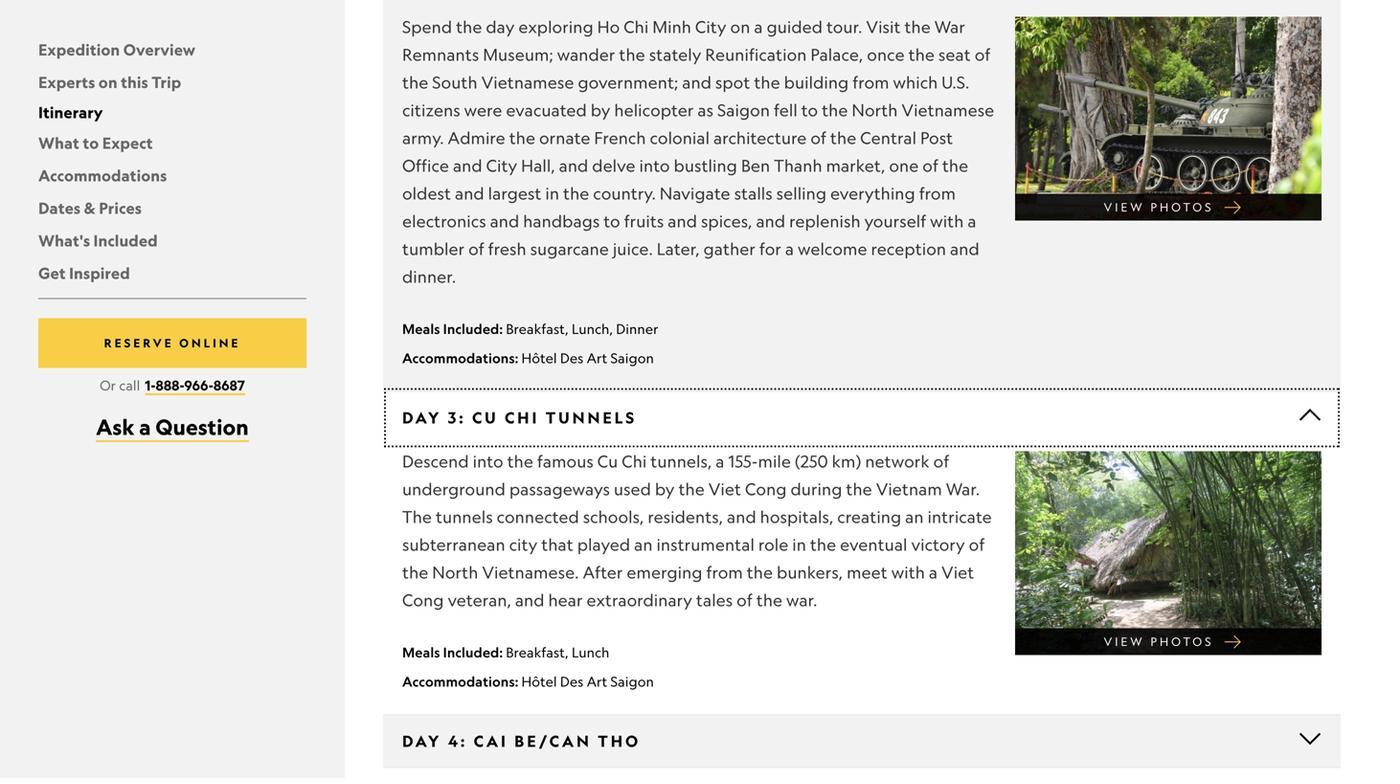 Task type: vqa. For each thing, say whether or not it's contained in the screenshot.
'aboard' on the bottom
no



Task type: describe. For each thing, give the bounding box(es) containing it.
the left war
[[905, 17, 931, 37]]

meals for descend into the famous cu chi tunnels, a 155-mile (250 km) network of underground passageways used by the viet cong during the vietnam war. the tunnels connected schools, residents, and hospitals, creating an intricate subterranean city that played an instrumental role in the eventual victory of the north vietnamese. after emerging from the bunkers, meet with a viet cong veteran, and hear extraordinary tales of the war.
[[402, 645, 440, 661]]

0 vertical spatial cu
[[472, 408, 499, 428]]

museum;
[[483, 44, 554, 64]]

yourself
[[865, 211, 927, 231]]

dates
[[38, 198, 81, 218]]

saigon for minh
[[611, 350, 654, 366]]

0 vertical spatial viet
[[709, 479, 742, 499]]

accommodations: hôtel des art saigon for city
[[402, 350, 654, 367]]

accommodations: for spend the day exploring ho chi minh city on a guided tour. visit the war remnants museum; wander the stately reunification palace, once the seat of the south vietnamese government; and spot the building from which u.s. citizens were evacuated by helicopter as saigon fell to the north vietnamese army. admire the ornate french colonial architecture of the central post office and city hall, and delve into bustling ben thanh market, one of the oldest and largest in the country. navigate stalls selling everything from electronics and handbags to fruits and spices, and replenish yourself with a tumbler of fresh sugarcane juice. later, gather for a welcome reception and dinner.
[[402, 350, 519, 367]]

reception
[[871, 239, 947, 259]]

of right seat
[[975, 44, 991, 64]]

photos for descend into the famous cu chi tunnels, a 155-mile (250 km) network of underground passageways used by the viet cong during the vietnam war. the tunnels connected schools, residents, and hospitals, creating an intricate subterranean city that played an instrumental role in the eventual victory of the north vietnamese. after emerging from the bunkers, meet with a viet cong veteran, and hear extraordinary tales of the war.
[[1151, 635, 1214, 649]]

of up thanh
[[811, 128, 827, 148]]

mile
[[758, 452, 791, 472]]

cai
[[474, 732, 509, 751]]

vietnamese.
[[482, 563, 579, 583]]

with inside 'spend the day exploring ho chi minh city on a guided tour. visit the war remnants museum; wander the stately reunification palace, once the seat of the south vietnamese government; and spot the building from which u.s. citizens were evacuated by helicopter as saigon fell to the north vietnamese army. admire the ornate french colonial architecture of the central post office and city hall, and delve into bustling ben thanh market, one of the oldest and largest in the country. navigate stalls selling everything from electronics and handbags to fruits and spices, and replenish yourself with a tumbler of fresh sugarcane juice. later, gather for a welcome reception and dinner.'
[[930, 211, 964, 231]]

photos for spend the day exploring ho chi minh city on a guided tour. visit the war remnants museum; wander the stately reunification palace, once the seat of the south vietnamese government; and spot the building from which u.s. citizens were evacuated by helicopter as saigon fell to the north vietnamese army. admire the ornate french colonial architecture of the central post office and city hall, and delve into bustling ben thanh market, one of the oldest and largest in the country. navigate stalls selling everything from electronics and handbags to fruits and spices, and replenish yourself with a tumbler of fresh sugarcane juice. later, gather for a welcome reception and dinner.
[[1151, 200, 1214, 214]]

a right yourself
[[968, 211, 977, 231]]

day for day 4:
[[402, 732, 442, 751]]

the left war.
[[757, 590, 783, 611]]

accommodations link
[[38, 166, 167, 185]]

stately
[[649, 44, 702, 64]]

expedition
[[38, 40, 120, 59]]

included: for spend the day exploring ho chi minh city on a guided tour. visit the war remnants museum; wander the stately reunification palace, once the seat of the south vietnamese government; and spot the building from which u.s. citizens were evacuated by helicopter as saigon fell to the north vietnamese army. admire the ornate french colonial architecture of the central post office and city hall, and delve into bustling ben thanh market, one of the oldest and largest in the country. navigate stalls selling everything from electronics and handbags to fruits and spices, and replenish yourself with a tumbler of fresh sugarcane juice. later, gather for a welcome reception and dinner.
[[443, 321, 503, 338]]

army.
[[402, 128, 444, 148]]

ornate
[[539, 128, 591, 148]]

question
[[155, 414, 249, 441]]

country.
[[593, 183, 656, 203]]

cu inside descend into the famous cu chi tunnels, a 155-mile (250 km) network of underground passageways used by the viet cong during the vietnam war. the tunnels connected schools, residents, and hospitals, creating an intricate subterranean city that played an instrumental role in the eventual victory of the north vietnamese. after emerging from the bunkers, meet with a viet cong veteran, and hear extraordinary tales of the war.
[[598, 452, 618, 472]]

the up handbags
[[563, 183, 590, 203]]

expedition overview link
[[38, 40, 196, 59]]

4:
[[448, 732, 468, 751]]

arrow right new icon image for descend into the famous cu chi tunnels, a 155-mile (250 km) network of underground passageways used by the viet cong during the vietnam war. the tunnels connected schools, residents, and hospitals, creating an intricate subterranean city that played an instrumental role in the eventual victory of the north vietnamese. after emerging from the bunkers, meet with a viet cong veteran, and hear extraordinary tales of the war.
[[1224, 633, 1243, 652]]

reserve online link
[[38, 318, 307, 368]]

0 horizontal spatial city
[[486, 156, 518, 176]]

km)
[[832, 452, 862, 472]]

war.
[[787, 590, 818, 611]]

what to expect link
[[38, 133, 153, 153]]

155-
[[728, 452, 758, 472]]

instrumental
[[657, 535, 755, 555]]

and up later,
[[668, 211, 697, 231]]

during
[[791, 479, 843, 499]]

3:
[[448, 408, 466, 428]]

the up residents, at the bottom of the page
[[679, 479, 705, 499]]

bunkers,
[[777, 563, 843, 583]]

delve
[[592, 156, 636, 176]]

fruits
[[624, 211, 664, 231]]

in inside descend into the famous cu chi tunnels, a 155-mile (250 km) network of underground passageways used by the viet cong during the vietnam war. the tunnels connected schools, residents, and hospitals, creating an intricate subterranean city that played an instrumental role in the eventual victory of the north vietnamese. after emerging from the bunkers, meet with a viet cong veteran, and hear extraordinary tales of the war.
[[793, 535, 807, 555]]

the up bunkers,
[[810, 535, 837, 555]]

navigate
[[660, 183, 731, 203]]

stalls
[[734, 183, 773, 203]]

the up government;
[[619, 44, 646, 64]]

breakfast, for hear
[[506, 645, 569, 661]]

which
[[893, 72, 938, 92]]

of up war.
[[934, 452, 950, 472]]

dinner
[[616, 321, 659, 337]]

were
[[464, 100, 502, 120]]

the up market,
[[831, 128, 857, 148]]

handbags
[[523, 211, 600, 231]]

fell
[[774, 100, 798, 120]]

and up as
[[682, 72, 712, 92]]

meals included: breakfast, lunch
[[402, 645, 610, 661]]

spices,
[[701, 211, 753, 231]]

guided
[[767, 17, 823, 37]]

itinerary link
[[38, 103, 103, 122]]

0 horizontal spatial cong
[[402, 590, 444, 611]]

spend
[[402, 17, 452, 37]]

ask a question
[[96, 414, 249, 441]]

admire
[[448, 128, 506, 148]]

hôtel for city
[[522, 350, 557, 366]]

view itinerary info image
[[1299, 727, 1322, 750]]

0 horizontal spatial to
[[83, 133, 99, 153]]

expect
[[102, 133, 153, 153]]

get inspired
[[38, 263, 130, 283]]

dinner.
[[402, 267, 456, 287]]

post
[[921, 128, 954, 148]]

office
[[402, 156, 449, 176]]

0 horizontal spatial on
[[98, 72, 118, 92]]

ask
[[96, 414, 135, 441]]

day
[[486, 17, 515, 37]]

view for spend the day exploring ho chi minh city on a guided tour. visit the war remnants museum; wander the stately reunification palace, once the seat of the south vietnamese government; and spot the building from which u.s. citizens were evacuated by helicopter as saigon fell to the north vietnamese army. admire the ornate french colonial architecture of the central post office and city hall, and delve into bustling ben thanh market, one of the oldest and largest in the country. navigate stalls selling everything from electronics and handbags to fruits and spices, and replenish yourself with a tumbler of fresh sugarcane juice. later, gather for a welcome reception and dinner.
[[1104, 200, 1145, 214]]

palace,
[[811, 44, 864, 64]]

ask a question button
[[96, 414, 249, 443]]

arrow right new icon image for spend the day exploring ho chi minh city on a guided tour. visit the war remnants museum; wander the stately reunification palace, once the seat of the south vietnamese government; and spot the building from which u.s. citizens were evacuated by helicopter as saigon fell to the north vietnamese army. admire the ornate french colonial architecture of the central post office and city hall, and delve into bustling ben thanh market, one of the oldest and largest in the country. navigate stalls selling everything from electronics and handbags to fruits and spices, and replenish yourself with a tumbler of fresh sugarcane juice. later, gather for a welcome reception and dinner.
[[1224, 198, 1243, 217]]

fresh
[[488, 239, 527, 259]]

0 vertical spatial from
[[853, 72, 890, 92]]

by inside 'spend the day exploring ho chi minh city on a guided tour. visit the war remnants museum; wander the stately reunification palace, once the seat of the south vietnamese government; and spot the building from which u.s. citizens were evacuated by helicopter as saigon fell to the north vietnamese army. admire the ornate french colonial architecture of the central post office and city hall, and delve into bustling ben thanh market, one of the oldest and largest in the country. navigate stalls selling everything from electronics and handbags to fruits and spices, and replenish yourself with a tumbler of fresh sugarcane juice. later, gather for a welcome reception and dinner.'
[[591, 100, 611, 120]]

reserve
[[104, 336, 174, 351]]

a right for
[[785, 239, 794, 259]]

view photos for descend into the famous cu chi tunnels, a 155-mile (250 km) network of underground passageways used by the viet cong during the vietnam war. the tunnels connected schools, residents, and hospitals, creating an intricate subterranean city that played an instrumental role in the eventual victory of the north vietnamese. after emerging from the bunkers, meet with a viet cong veteran, and hear extraordinary tales of the war.
[[1104, 635, 1214, 649]]

colonial
[[650, 128, 710, 148]]

1 horizontal spatial an
[[906, 507, 924, 527]]

expedition overview
[[38, 40, 196, 59]]

get inspired link
[[38, 263, 130, 283]]

accommodations
[[38, 166, 167, 185]]

view photos for spend the day exploring ho chi minh city on a guided tour. visit the war remnants museum; wander the stately reunification palace, once the seat of the south vietnamese government; and spot the building from which u.s. citizens were evacuated by helicopter as saigon fell to the north vietnamese army. admire the ornate french colonial architecture of the central post office and city hall, and delve into bustling ben thanh market, one of the oldest and largest in the country. navigate stalls selling everything from electronics and handbags to fruits and spices, and replenish yourself with a tumbler of fresh sugarcane juice. later, gather for a welcome reception and dinner.
[[1104, 200, 1214, 214]]

2 horizontal spatial to
[[802, 100, 818, 120]]

tunnels
[[436, 507, 493, 527]]

the down subterranean
[[402, 563, 429, 583]]

art for extraordinary
[[587, 674, 608, 690]]

architecture
[[714, 128, 807, 148]]

the down day 3: cu chi tunnels in the left bottom of the page
[[507, 452, 534, 472]]

by inside descend into the famous cu chi tunnels, a 155-mile (250 km) network of underground passageways used by the viet cong during the vietnam war. the tunnels connected schools, residents, and hospitals, creating an intricate subterranean city that played an instrumental role in the eventual victory of the north vietnamese. after emerging from the bunkers, meet with a viet cong veteran, and hear extraordinary tales of the war.
[[655, 479, 675, 499]]

breakfast, for city
[[506, 321, 569, 337]]

trip
[[152, 72, 181, 92]]

in inside 'spend the day exploring ho chi minh city on a guided tour. visit the war remnants museum; wander the stately reunification palace, once the seat of the south vietnamese government; and spot the building from which u.s. citizens were evacuated by helicopter as saigon fell to the north vietnamese army. admire the ornate french colonial architecture of the central post office and city hall, and delve into bustling ben thanh market, one of the oldest and largest in the country. navigate stalls selling everything from electronics and handbags to fruits and spices, and replenish yourself with a tumbler of fresh sugarcane juice. later, gather for a welcome reception and dinner.'
[[546, 183, 560, 203]]

selling
[[777, 183, 827, 203]]

or
[[100, 377, 116, 394]]

dates & prices link
[[38, 198, 142, 218]]

the up citizens
[[402, 72, 429, 92]]

on inside 'spend the day exploring ho chi minh city on a guided tour. visit the war remnants museum; wander the stately reunification palace, once the seat of the south vietnamese government; and spot the building from which u.s. citizens were evacuated by helicopter as saigon fell to the north vietnamese army. admire the ornate french colonial architecture of the central post office and city hall, and delve into bustling ben thanh market, one of the oldest and largest in the country. navigate stalls selling everything from electronics and handbags to fruits and spices, and replenish yourself with a tumbler of fresh sugarcane juice. later, gather for a welcome reception and dinner.'
[[731, 17, 751, 37]]

chi for exploring
[[624, 17, 649, 37]]

and down admire
[[453, 156, 483, 176]]

the up creating
[[846, 479, 873, 499]]

hide itinerary info image
[[1299, 404, 1322, 427]]

overview
[[123, 40, 196, 59]]

1-
[[145, 377, 156, 394]]

tour.
[[827, 17, 863, 37]]

2 vertical spatial to
[[604, 211, 621, 231]]

a military tank with the number '843' on a display pedestal in a forested area image
[[1016, 17, 1322, 221]]

included
[[93, 231, 158, 250]]



Task type: locate. For each thing, give the bounding box(es) containing it.
accommodations: hôtel des art saigon
[[402, 350, 654, 367], [402, 674, 654, 691]]

2 view photos from the top
[[1104, 635, 1214, 649]]

chi inside descend into the famous cu chi tunnels, a 155-mile (250 km) network of underground passageways used by the viet cong during the vietnam war. the tunnels connected schools, residents, and hospitals, creating an intricate subterranean city that played an instrumental role in the eventual victory of the north vietnamese. after emerging from the bunkers, meet with a viet cong veteran, and hear extraordinary tales of the war.
[[622, 452, 647, 472]]

thanh
[[774, 156, 823, 176]]

tunnels
[[546, 408, 637, 428]]

chi for famous
[[622, 452, 647, 472]]

north down subterranean
[[432, 563, 478, 583]]

reserve online
[[104, 336, 241, 351]]

tunnels,
[[651, 452, 712, 472]]

1 vertical spatial included:
[[443, 645, 503, 661]]

viet down the 155-
[[709, 479, 742, 499]]

1 vertical spatial meals
[[402, 645, 440, 661]]

breakfast, inside meals included: breakfast, lunch, dinner
[[506, 321, 569, 337]]

des down lunch
[[560, 674, 584, 690]]

day
[[402, 408, 442, 428], [402, 732, 442, 751]]

2 included: from the top
[[443, 645, 503, 661]]

breakfast, left lunch
[[506, 645, 569, 661]]

1 des from the top
[[560, 350, 584, 366]]

be/can
[[515, 732, 592, 751]]

welcome
[[798, 239, 868, 259]]

0 vertical spatial into
[[640, 156, 670, 176]]

of right tales
[[737, 590, 753, 611]]

experts
[[38, 72, 95, 92]]

tho
[[598, 732, 641, 751]]

included: down veteran,
[[443, 645, 503, 661]]

into up "underground"
[[473, 452, 504, 472]]

a inside ask a question button
[[139, 414, 151, 441]]

building
[[784, 72, 849, 92]]

0 vertical spatial chi
[[624, 17, 649, 37]]

1 vertical spatial breakfast,
[[506, 645, 569, 661]]

0 vertical spatial photos
[[1151, 200, 1214, 214]]

and up for
[[756, 211, 786, 231]]

chi inside 'spend the day exploring ho chi minh city on a guided tour. visit the war remnants museum; wander the stately reunification palace, once the seat of the south vietnamese government; and spot the building from which u.s. citizens were evacuated by helicopter as saigon fell to the north vietnamese army. admire the ornate french colonial architecture of the central post office and city hall, and delve into bustling ben thanh market, one of the oldest and largest in the country. navigate stalls selling everything from electronics and handbags to fruits and spices, and replenish yourself with a tumbler of fresh sugarcane juice. later, gather for a welcome reception and dinner.'
[[624, 17, 649, 37]]

victory
[[912, 535, 965, 555]]

juice.
[[613, 239, 653, 259]]

0 vertical spatial view photos
[[1104, 200, 1214, 214]]

with down victory
[[892, 563, 925, 583]]

french
[[594, 128, 646, 148]]

from up yourself
[[919, 183, 956, 203]]

a up reunification
[[754, 17, 763, 37]]

0 vertical spatial included:
[[443, 321, 503, 338]]

what's included
[[38, 231, 158, 250]]

and
[[682, 72, 712, 92], [453, 156, 483, 176], [559, 156, 589, 176], [455, 183, 485, 203], [490, 211, 520, 231], [668, 211, 697, 231], [756, 211, 786, 231], [950, 239, 980, 259], [727, 507, 757, 527], [515, 590, 545, 611]]

1 vertical spatial an
[[634, 535, 653, 555]]

0 vertical spatial to
[[802, 100, 818, 120]]

famous
[[537, 452, 594, 472]]

and up fresh
[[490, 211, 520, 231]]

with
[[930, 211, 964, 231], [892, 563, 925, 583]]

with up reception
[[930, 211, 964, 231]]

1 vertical spatial north
[[432, 563, 478, 583]]

1 horizontal spatial in
[[793, 535, 807, 555]]

1 included: from the top
[[443, 321, 503, 338]]

of right 'one'
[[923, 156, 939, 176]]

north inside 'spend the day exploring ho chi minh city on a guided tour. visit the war remnants museum; wander the stately reunification palace, once the seat of the south vietnamese government; and spot the building from which u.s. citizens were evacuated by helicopter as saigon fell to the north vietnamese army. admire the ornate french colonial architecture of the central post office and city hall, and delve into bustling ben thanh market, one of the oldest and largest in the country. navigate stalls selling everything from electronics and handbags to fruits and spices, and replenish yourself with a tumbler of fresh sugarcane juice. later, gather for a welcome reception and dinner.'
[[852, 100, 898, 120]]

accommodations: hôtel des art saigon for hear
[[402, 674, 654, 691]]

1 vertical spatial saigon
[[611, 350, 654, 366]]

central
[[861, 128, 917, 148]]

minh
[[653, 17, 692, 37]]

0 vertical spatial by
[[591, 100, 611, 120]]

1 horizontal spatial from
[[853, 72, 890, 92]]

from down once
[[853, 72, 890, 92]]

2 day from the top
[[402, 732, 442, 751]]

1 vertical spatial viet
[[942, 563, 975, 583]]

accommodations: hôtel des art saigon down meals included: breakfast, lunch, dinner
[[402, 350, 654, 367]]

once
[[867, 44, 905, 64]]

day left 3:
[[402, 408, 442, 428]]

this
[[121, 72, 148, 92]]

0 vertical spatial on
[[731, 17, 751, 37]]

1 accommodations: hôtel des art saigon from the top
[[402, 350, 654, 367]]

1 vertical spatial with
[[892, 563, 925, 583]]

lunch
[[572, 645, 610, 661]]

0 vertical spatial with
[[930, 211, 964, 231]]

2 horizontal spatial from
[[919, 183, 956, 203]]

accommodations: up 3:
[[402, 350, 519, 367]]

residents,
[[648, 507, 723, 527]]

saigon down 'dinner'
[[611, 350, 654, 366]]

cu
[[472, 408, 499, 428], [598, 452, 618, 472]]

seat
[[939, 44, 971, 64]]

1 accommodations: from the top
[[402, 350, 519, 367]]

0 vertical spatial cong
[[745, 479, 787, 499]]

intricate
[[928, 507, 992, 527]]

1 vertical spatial vietnamese
[[902, 100, 995, 120]]

1 view photos from the top
[[1104, 200, 1214, 214]]

exploring
[[519, 17, 594, 37]]

1 vertical spatial des
[[560, 674, 584, 690]]

from up tales
[[707, 563, 743, 583]]

2 meals from the top
[[402, 645, 440, 661]]

1 horizontal spatial north
[[852, 100, 898, 120]]

2 vertical spatial chi
[[622, 452, 647, 472]]

saigon inside 'spend the day exploring ho chi minh city on a guided tour. visit the war remnants museum; wander the stately reunification palace, once the seat of the south vietnamese government; and spot the building from which u.s. citizens were evacuated by helicopter as saigon fell to the north vietnamese army. admire the ornate french colonial architecture of the central post office and city hall, and delve into bustling ben thanh market, one of the oldest and largest in the country. navigate stalls selling everything from electronics and handbags to fruits and spices, and replenish yourself with a tumbler of fresh sugarcane juice. later, gather for a welcome reception and dinner.'
[[718, 100, 770, 120]]

0 horizontal spatial into
[[473, 452, 504, 472]]

1 vertical spatial accommodations: hôtel des art saigon
[[402, 674, 654, 691]]

day for day 3:
[[402, 408, 442, 428]]

into inside 'spend the day exploring ho chi minh city on a guided tour. visit the war remnants museum; wander the stately reunification palace, once the seat of the south vietnamese government; and spot the building from which u.s. citizens were evacuated by helicopter as saigon fell to the north vietnamese army. admire the ornate french colonial architecture of the central post office and city hall, and delve into bustling ben thanh market, one of the oldest and largest in the country. navigate stalls selling everything from electronics and handbags to fruits and spices, and replenish yourself with a tumbler of fresh sugarcane juice. later, gather for a welcome reception and dinner.'
[[640, 156, 670, 176]]

the down reunification
[[754, 72, 781, 92]]

0 vertical spatial meals
[[402, 321, 440, 338]]

ho
[[597, 17, 620, 37]]

later,
[[657, 239, 700, 259]]

citizens
[[402, 100, 461, 120]]

1 vertical spatial art
[[587, 674, 608, 690]]

des for hall,
[[560, 350, 584, 366]]

1 horizontal spatial into
[[640, 156, 670, 176]]

replenish
[[790, 211, 861, 231]]

1 horizontal spatial on
[[731, 17, 751, 37]]

0 horizontal spatial from
[[707, 563, 743, 583]]

accommodations: down "meals included: breakfast, lunch"
[[402, 674, 519, 691]]

cu up used
[[598, 452, 618, 472]]

an up emerging
[[634, 535, 653, 555]]

966-
[[184, 377, 214, 394]]

&
[[84, 198, 96, 218]]

oldest
[[402, 183, 451, 203]]

a thatched roof structure on a dirt road in the jungle image
[[1016, 452, 1322, 656]]

1 vertical spatial cu
[[598, 452, 618, 472]]

1 arrow right new icon image from the top
[[1224, 198, 1243, 217]]

into
[[640, 156, 670, 176], [473, 452, 504, 472]]

included: down the dinner.
[[443, 321, 503, 338]]

breakfast, left lunch,
[[506, 321, 569, 337]]

spot
[[716, 72, 751, 92]]

0 vertical spatial arrow right new icon image
[[1224, 198, 1243, 217]]

chi up famous at the bottom left
[[505, 408, 540, 428]]

city up largest
[[486, 156, 518, 176]]

arrow right new icon image
[[1224, 198, 1243, 217], [1224, 633, 1243, 652]]

used
[[614, 479, 651, 499]]

meet
[[847, 563, 888, 583]]

1 vertical spatial on
[[98, 72, 118, 92]]

1 art from the top
[[587, 350, 608, 366]]

1 horizontal spatial city
[[695, 17, 727, 37]]

hôtel down "meals included: breakfast, lunch"
[[522, 674, 557, 690]]

vietnamese down u.s.
[[902, 100, 995, 120]]

1 vertical spatial in
[[793, 535, 807, 555]]

des for extraordinary
[[560, 674, 584, 690]]

2 art from the top
[[587, 674, 608, 690]]

hôtel for hear
[[522, 674, 557, 690]]

to right what
[[83, 133, 99, 153]]

city right minh
[[695, 17, 727, 37]]

0 horizontal spatial cu
[[472, 408, 499, 428]]

by
[[591, 100, 611, 120], [655, 479, 675, 499]]

the left day
[[456, 17, 482, 37]]

into down the "colonial"
[[640, 156, 670, 176]]

1 vertical spatial to
[[83, 133, 99, 153]]

2 photos from the top
[[1151, 635, 1214, 649]]

1 horizontal spatial cong
[[745, 479, 787, 499]]

city
[[695, 17, 727, 37], [486, 156, 518, 176]]

and up electronics
[[455, 183, 485, 203]]

meals included: breakfast, lunch, dinner
[[402, 321, 659, 338]]

saigon for tunnels,
[[611, 674, 654, 690]]

market,
[[826, 156, 886, 176]]

role
[[759, 535, 789, 555]]

cong down mile at the right bottom of page
[[745, 479, 787, 499]]

wander
[[557, 44, 616, 64]]

north up central at the right top of page
[[852, 100, 898, 120]]

online
[[179, 336, 241, 351]]

1 vertical spatial chi
[[505, 408, 540, 428]]

call
[[119, 377, 140, 394]]

1 meals from the top
[[402, 321, 440, 338]]

1 day from the top
[[402, 408, 442, 428]]

a left the 155-
[[716, 452, 725, 472]]

vietnamese
[[481, 72, 574, 92], [902, 100, 995, 120]]

1 vertical spatial hôtel
[[522, 674, 557, 690]]

passageways
[[510, 479, 610, 499]]

0 horizontal spatial viet
[[709, 479, 742, 499]]

from
[[853, 72, 890, 92], [919, 183, 956, 203], [707, 563, 743, 583]]

in right role
[[793, 535, 807, 555]]

2 accommodations: hôtel des art saigon from the top
[[402, 674, 654, 691]]

0 horizontal spatial vietnamese
[[481, 72, 574, 92]]

underground
[[402, 479, 506, 499]]

vietnamese down museum;
[[481, 72, 574, 92]]

1-888-966-8687 link
[[145, 377, 245, 396]]

day 4: cai be/can tho
[[402, 732, 641, 751]]

0 vertical spatial hôtel
[[522, 350, 557, 366]]

1 vertical spatial photos
[[1151, 635, 1214, 649]]

inspired
[[69, 263, 130, 283]]

0 vertical spatial des
[[560, 350, 584, 366]]

2 vertical spatial from
[[707, 563, 743, 583]]

subterranean
[[402, 535, 506, 555]]

0 vertical spatial art
[[587, 350, 608, 366]]

of
[[975, 44, 991, 64], [811, 128, 827, 148], [923, 156, 939, 176], [469, 239, 485, 259], [934, 452, 950, 472], [969, 535, 985, 555], [737, 590, 753, 611]]

visit
[[866, 17, 901, 37]]

art for hall,
[[587, 350, 608, 366]]

from inside descend into the famous cu chi tunnels, a 155-mile (250 km) network of underground passageways used by the viet cong during the vietnam war. the tunnels connected schools, residents, and hospitals, creating an intricate subterranean city that played an instrumental role in the eventual victory of the north vietnamese. after emerging from the bunkers, meet with a viet cong veteran, and hear extraordinary tales of the war.
[[707, 563, 743, 583]]

hôtel
[[522, 350, 557, 366], [522, 674, 557, 690]]

1 horizontal spatial vietnamese
[[902, 100, 995, 120]]

remnants
[[402, 44, 479, 64]]

into inside descend into the famous cu chi tunnels, a 155-mile (250 km) network of underground passageways used by the viet cong during the vietnam war. the tunnels connected schools, residents, and hospitals, creating an intricate subterranean city that played an instrumental role in the eventual victory of the north vietnamese. after emerging from the bunkers, meet with a viet cong veteran, and hear extraordinary tales of the war.
[[473, 452, 504, 472]]

what's included link
[[38, 231, 158, 250]]

viet down victory
[[942, 563, 975, 583]]

1 vertical spatial view photos
[[1104, 635, 1214, 649]]

by up french
[[591, 100, 611, 120]]

on up reunification
[[731, 17, 751, 37]]

by down tunnels, at the bottom of page
[[655, 479, 675, 499]]

the down building
[[822, 100, 848, 120]]

0 vertical spatial in
[[546, 183, 560, 203]]

accommodations: hôtel des art saigon down "meals included: breakfast, lunch"
[[402, 674, 654, 691]]

included: for descend into the famous cu chi tunnels, a 155-mile (250 km) network of underground passageways used by the viet cong during the vietnam war. the tunnels connected schools, residents, and hospitals, creating an intricate subterranean city that played an instrumental role in the eventual victory of the north vietnamese. after emerging from the bunkers, meet with a viet cong veteran, and hear extraordinary tales of the war.
[[443, 645, 503, 661]]

the down role
[[747, 563, 773, 583]]

tumbler
[[402, 239, 465, 259]]

and up instrumental
[[727, 507, 757, 527]]

2 arrow right new icon image from the top
[[1224, 633, 1243, 652]]

art down lunch,
[[587, 350, 608, 366]]

the
[[456, 17, 482, 37], [905, 17, 931, 37], [619, 44, 646, 64], [909, 44, 935, 64], [402, 72, 429, 92], [754, 72, 781, 92], [822, 100, 848, 120], [509, 128, 536, 148], [831, 128, 857, 148], [943, 156, 969, 176], [563, 183, 590, 203], [507, 452, 534, 472], [679, 479, 705, 499], [846, 479, 873, 499], [810, 535, 837, 555], [402, 563, 429, 583], [747, 563, 773, 583], [757, 590, 783, 611]]

1 vertical spatial arrow right new icon image
[[1224, 633, 1243, 652]]

in up handbags
[[546, 183, 560, 203]]

0 vertical spatial view
[[1104, 200, 1145, 214]]

a
[[754, 17, 763, 37], [968, 211, 977, 231], [785, 239, 794, 259], [139, 414, 151, 441], [716, 452, 725, 472], [929, 563, 938, 583]]

saigon down spot
[[718, 100, 770, 120]]

network
[[865, 452, 930, 472]]

chi up used
[[622, 452, 647, 472]]

0 horizontal spatial with
[[892, 563, 925, 583]]

0 vertical spatial saigon
[[718, 100, 770, 120]]

des down lunch,
[[560, 350, 584, 366]]

to right fell
[[802, 100, 818, 120]]

and down the ornate at the left
[[559, 156, 589, 176]]

of down intricate
[[969, 535, 985, 555]]

0 horizontal spatial an
[[634, 535, 653, 555]]

2 des from the top
[[560, 674, 584, 690]]

with inside descend into the famous cu chi tunnels, a 155-mile (250 km) network of underground passageways used by the viet cong during the vietnam war. the tunnels connected schools, residents, and hospitals, creating an intricate subterranean city that played an instrumental role in the eventual victory of the north vietnamese. after emerging from the bunkers, meet with a viet cong veteran, and hear extraordinary tales of the war.
[[892, 563, 925, 583]]

0 vertical spatial vietnamese
[[481, 72, 574, 92]]

reunification
[[706, 44, 807, 64]]

hall,
[[521, 156, 555, 176]]

that
[[542, 535, 574, 555]]

1 breakfast, from the top
[[506, 321, 569, 337]]

2 hôtel from the top
[[522, 674, 557, 690]]

accommodations: for descend into the famous cu chi tunnels, a 155-mile (250 km) network of underground passageways used by the viet cong during the vietnam war. the tunnels connected schools, residents, and hospitals, creating an intricate subterranean city that played an instrumental role in the eventual victory of the north vietnamese. after emerging from the bunkers, meet with a viet cong veteran, and hear extraordinary tales of the war.
[[402, 674, 519, 691]]

1 horizontal spatial with
[[930, 211, 964, 231]]

gather
[[704, 239, 756, 259]]

2 accommodations: from the top
[[402, 674, 519, 691]]

0 horizontal spatial by
[[591, 100, 611, 120]]

played
[[577, 535, 631, 555]]

2 vertical spatial saigon
[[611, 674, 654, 690]]

a right 'ask'
[[139, 414, 151, 441]]

1 vertical spatial city
[[486, 156, 518, 176]]

1 vertical spatial accommodations:
[[402, 674, 519, 691]]

888-
[[156, 377, 184, 394]]

1 vertical spatial view
[[1104, 635, 1145, 649]]

the up hall,
[[509, 128, 536, 148]]

1 vertical spatial into
[[473, 452, 504, 472]]

creating
[[838, 507, 902, 527]]

of left fresh
[[469, 239, 485, 259]]

breakfast, inside "meals included: breakfast, lunch"
[[506, 645, 569, 661]]

south
[[432, 72, 478, 92]]

on left this
[[98, 72, 118, 92]]

chi right ho
[[624, 17, 649, 37]]

to down country.
[[604, 211, 621, 231]]

0 vertical spatial day
[[402, 408, 442, 428]]

itinerary
[[38, 103, 103, 122]]

view for descend into the famous cu chi tunnels, a 155-mile (250 km) network of underground passageways used by the viet cong during the vietnam war. the tunnels connected schools, residents, and hospitals, creating an intricate subterranean city that played an instrumental role in the eventual victory of the north vietnamese. after emerging from the bunkers, meet with a viet cong veteran, and hear extraordinary tales of the war.
[[1104, 635, 1145, 649]]

helicopter
[[614, 100, 694, 120]]

0 vertical spatial north
[[852, 100, 898, 120]]

2 view from the top
[[1104, 635, 1145, 649]]

day left 4:
[[402, 732, 442, 751]]

cong
[[745, 479, 787, 499], [402, 590, 444, 611]]

1 horizontal spatial by
[[655, 479, 675, 499]]

cong left veteran,
[[402, 590, 444, 611]]

the up which
[[909, 44, 935, 64]]

0 horizontal spatial in
[[546, 183, 560, 203]]

1 vertical spatial day
[[402, 732, 442, 751]]

art down lunch
[[587, 674, 608, 690]]

saigon up tho
[[611, 674, 654, 690]]

1 vertical spatial from
[[919, 183, 956, 203]]

0 vertical spatial accommodations: hôtel des art saigon
[[402, 350, 654, 367]]

1 hôtel from the top
[[522, 350, 557, 366]]

a down victory
[[929, 563, 938, 583]]

1 photos from the top
[[1151, 200, 1214, 214]]

and right reception
[[950, 239, 980, 259]]

hôtel down meals included: breakfast, lunch, dinner
[[522, 350, 557, 366]]

0 horizontal spatial north
[[432, 563, 478, 583]]

evacuated
[[506, 100, 587, 120]]

and down vietnamese.
[[515, 590, 545, 611]]

1 vertical spatial cong
[[402, 590, 444, 611]]

north inside descend into the famous cu chi tunnels, a 155-mile (250 km) network of underground passageways used by the viet cong during the vietnam war. the tunnels connected schools, residents, and hospitals, creating an intricate subterranean city that played an instrumental role in the eventual victory of the north vietnamese. after emerging from the bunkers, meet with a viet cong veteran, and hear extraordinary tales of the war.
[[432, 563, 478, 583]]

art
[[587, 350, 608, 366], [587, 674, 608, 690]]

0 vertical spatial accommodations:
[[402, 350, 519, 367]]

1 view from the top
[[1104, 200, 1145, 214]]

2 breakfast, from the top
[[506, 645, 569, 661]]

0 vertical spatial an
[[906, 507, 924, 527]]

day 3: cu chi tunnels
[[402, 408, 637, 428]]

1 vertical spatial by
[[655, 479, 675, 499]]

1 horizontal spatial viet
[[942, 563, 975, 583]]

1 horizontal spatial to
[[604, 211, 621, 231]]

cu right 3:
[[472, 408, 499, 428]]

the down post
[[943, 156, 969, 176]]

1 horizontal spatial cu
[[598, 452, 618, 472]]

one
[[889, 156, 919, 176]]

0 vertical spatial city
[[695, 17, 727, 37]]

meals for spend the day exploring ho chi minh city on a guided tour. visit the war remnants museum; wander the stately reunification palace, once the seat of the south vietnamese government; and spot the building from which u.s. citizens were evacuated by helicopter as saigon fell to the north vietnamese army. admire the ornate french colonial architecture of the central post office and city hall, and delve into bustling ben thanh market, one of the oldest and largest in the country. navigate stalls selling everything from electronics and handbags to fruits and spices, and replenish yourself with a tumbler of fresh sugarcane juice. later, gather for a welcome reception and dinner.
[[402, 321, 440, 338]]

emerging
[[627, 563, 703, 583]]

0 vertical spatial breakfast,
[[506, 321, 569, 337]]

an down vietnam
[[906, 507, 924, 527]]

u.s.
[[942, 72, 970, 92]]



